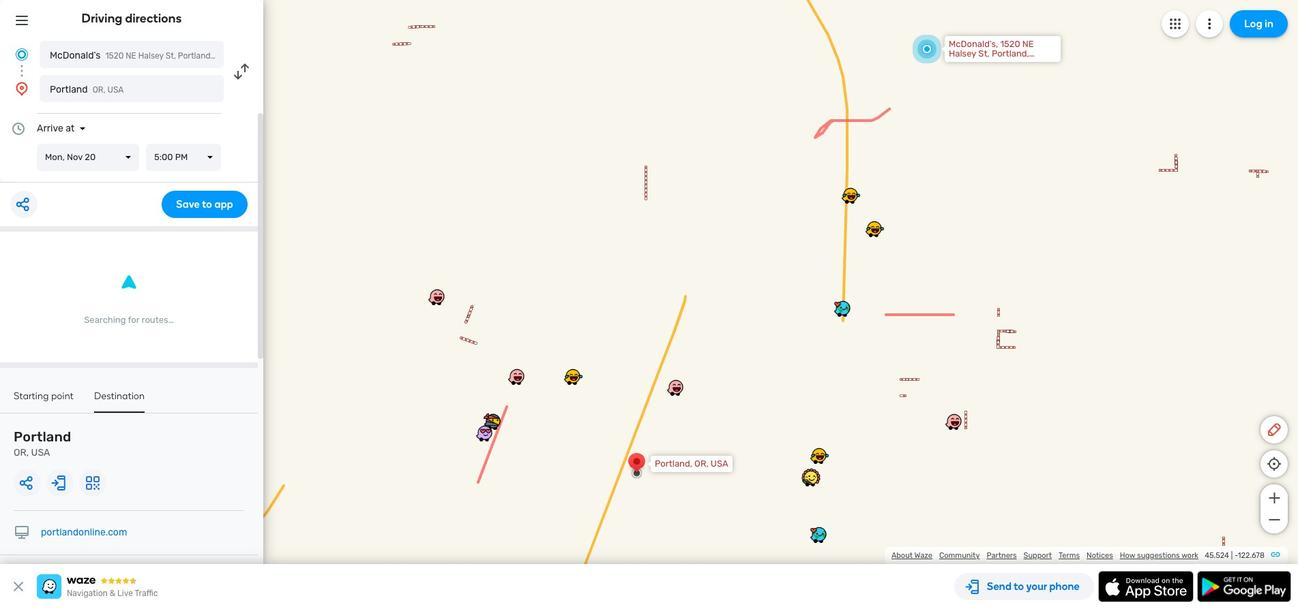 Task type: locate. For each thing, give the bounding box(es) containing it.
st, inside mcdonald's 1520 ne halsey st, portland, united states
[[166, 51, 176, 61]]

notices
[[1087, 552, 1113, 561]]

halsey inside mcdonald's 1520 ne halsey st, portland, united states
[[138, 51, 164, 61]]

united inside mcdonald's 1520 ne halsey st, portland, united states
[[215, 51, 240, 61]]

1520 inside mcdonald's 1520 ne halsey st, portland, united states
[[105, 51, 124, 61]]

portland or, usa down starting point button
[[14, 429, 71, 459]]

0 horizontal spatial st,
[[166, 51, 176, 61]]

waze
[[914, 552, 932, 561]]

1520 right mcdonald's
[[105, 51, 124, 61]]

1 vertical spatial portland
[[14, 429, 71, 445]]

1 horizontal spatial portland,
[[655, 459, 692, 469]]

1520 right mcdonald's,
[[1000, 39, 1020, 49]]

ne right mcdonald's,
[[1022, 39, 1034, 49]]

1 horizontal spatial ne
[[1022, 39, 1034, 49]]

5:00 pm list box
[[146, 144, 221, 171]]

halsey for mcdonald's
[[138, 51, 164, 61]]

portlandonline.com link
[[41, 527, 127, 539]]

0 horizontal spatial portland,
[[178, 51, 213, 61]]

0 horizontal spatial halsey
[[138, 51, 164, 61]]

portland or, usa
[[50, 84, 124, 95], [14, 429, 71, 459]]

halsey
[[949, 48, 976, 59], [138, 51, 164, 61]]

usa
[[107, 85, 124, 95], [31, 447, 50, 459], [711, 459, 728, 469]]

2 horizontal spatial or,
[[694, 459, 708, 469]]

or,
[[93, 85, 106, 95], [14, 447, 29, 459], [694, 459, 708, 469]]

live
[[117, 589, 133, 599]]

partners link
[[987, 552, 1017, 561]]

portlandonline.com
[[41, 527, 127, 539]]

1 horizontal spatial halsey
[[949, 48, 976, 59]]

ne inside mcdonald's 1520 ne halsey st, portland, united states
[[126, 51, 136, 61]]

0 horizontal spatial 1520
[[105, 51, 124, 61]]

nov
[[67, 152, 83, 162]]

ne for mcdonald's
[[126, 51, 136, 61]]

work
[[1182, 552, 1198, 561]]

st,
[[978, 48, 990, 59], [166, 51, 176, 61]]

searching
[[84, 315, 126, 325]]

1 horizontal spatial united
[[949, 58, 976, 68]]

st, for mcdonald's,
[[978, 48, 990, 59]]

1520
[[1000, 39, 1020, 49], [105, 51, 124, 61]]

ne
[[1022, 39, 1034, 49], [126, 51, 136, 61]]

location image
[[14, 80, 30, 97]]

0 vertical spatial portland or, usa
[[50, 84, 124, 95]]

1 horizontal spatial 1520
[[1000, 39, 1020, 49]]

portland, inside the mcdonald's, 1520 ne halsey st, portland, united states
[[992, 48, 1029, 59]]

1520 inside the mcdonald's, 1520 ne halsey st, portland, united states
[[1000, 39, 1020, 49]]

how
[[1120, 552, 1135, 561]]

support
[[1024, 552, 1052, 561]]

1 horizontal spatial st,
[[978, 48, 990, 59]]

states inside the mcdonald's, 1520 ne halsey st, portland, united states
[[978, 58, 1005, 68]]

united for mcdonald's
[[215, 51, 240, 61]]

portland,
[[992, 48, 1029, 59], [178, 51, 213, 61], [655, 459, 692, 469]]

terms
[[1059, 552, 1080, 561]]

ne for mcdonald's,
[[1022, 39, 1034, 49]]

destination button
[[94, 391, 145, 413]]

portland or, usa down mcdonald's
[[50, 84, 124, 95]]

mcdonald's
[[50, 50, 101, 61]]

0 horizontal spatial united
[[215, 51, 240, 61]]

states for mcdonald's,
[[978, 58, 1005, 68]]

1520 for mcdonald's
[[105, 51, 124, 61]]

ne inside the mcdonald's, 1520 ne halsey st, portland, united states
[[1022, 39, 1034, 49]]

1 horizontal spatial states
[[978, 58, 1005, 68]]

x image
[[10, 579, 27, 595]]

portland, for mcdonald's,
[[992, 48, 1029, 59]]

traffic
[[135, 589, 158, 599]]

0 horizontal spatial states
[[242, 51, 267, 61]]

mon,
[[45, 152, 65, 162]]

portland down mcdonald's
[[50, 84, 88, 95]]

pencil image
[[1266, 422, 1282, 439]]

united inside the mcdonald's, 1520 ne halsey st, portland, united states
[[949, 58, 976, 68]]

1 vertical spatial 1520
[[105, 51, 124, 61]]

mcdonald's, 1520 ne halsey st, portland, united states
[[949, 39, 1034, 68]]

about waze link
[[891, 552, 932, 561]]

united
[[215, 51, 240, 61], [949, 58, 976, 68]]

st, inside the mcdonald's, 1520 ne halsey st, portland, united states
[[978, 48, 990, 59]]

portland down starting point button
[[14, 429, 71, 445]]

0 vertical spatial ne
[[1022, 39, 1034, 49]]

community link
[[939, 552, 980, 561]]

2 horizontal spatial portland,
[[992, 48, 1029, 59]]

arrive
[[37, 123, 63, 134]]

united for mcdonald's,
[[949, 58, 976, 68]]

mcdonald's 1520 ne halsey st, portland, united states
[[50, 50, 267, 61]]

states
[[242, 51, 267, 61], [978, 58, 1005, 68]]

portland, inside mcdonald's 1520 ne halsey st, portland, united states
[[178, 51, 213, 61]]

1 vertical spatial ne
[[126, 51, 136, 61]]

0 vertical spatial 1520
[[1000, 39, 1020, 49]]

0 horizontal spatial ne
[[126, 51, 136, 61]]

zoom in image
[[1266, 490, 1283, 507]]

5:00
[[154, 152, 173, 162]]

halsey inside the mcdonald's, 1520 ne halsey st, portland, united states
[[949, 48, 976, 59]]

states inside mcdonald's 1520 ne halsey st, portland, united states
[[242, 51, 267, 61]]

portland
[[50, 84, 88, 95], [14, 429, 71, 445]]

1520 for mcdonald's,
[[1000, 39, 1020, 49]]

5:00 pm
[[154, 152, 188, 162]]

starting point button
[[14, 391, 74, 412]]

0 horizontal spatial or,
[[14, 447, 29, 459]]

ne down "driving directions"
[[126, 51, 136, 61]]

destination
[[94, 391, 145, 402]]



Task type: vqa. For each thing, say whether or not it's contained in the screenshot.
min to the bottom
no



Task type: describe. For each thing, give the bounding box(es) containing it.
mon, nov 20 list box
[[37, 144, 139, 171]]

1 horizontal spatial or,
[[93, 85, 106, 95]]

directions
[[125, 11, 182, 26]]

notices link
[[1087, 552, 1113, 561]]

navigation
[[67, 589, 108, 599]]

arrive at
[[37, 123, 75, 134]]

current location image
[[14, 46, 30, 63]]

computer image
[[14, 525, 30, 542]]

starting
[[14, 391, 49, 402]]

1 vertical spatial portland or, usa
[[14, 429, 71, 459]]

states for mcdonald's
[[242, 51, 267, 61]]

point
[[51, 391, 74, 402]]

20
[[85, 152, 96, 162]]

starting point
[[14, 391, 74, 402]]

suggestions
[[1137, 552, 1180, 561]]

mon, nov 20
[[45, 152, 96, 162]]

how suggestions work link
[[1120, 552, 1198, 561]]

about
[[891, 552, 913, 561]]

1 horizontal spatial usa
[[107, 85, 124, 95]]

support link
[[1024, 552, 1052, 561]]

for
[[128, 315, 139, 325]]

st, for mcdonald's
[[166, 51, 176, 61]]

driving directions
[[82, 11, 182, 26]]

searching for routes…
[[84, 315, 174, 325]]

portland, or, usa
[[655, 459, 728, 469]]

|
[[1231, 552, 1233, 561]]

pm
[[175, 152, 188, 162]]

at
[[66, 123, 75, 134]]

terms link
[[1059, 552, 1080, 561]]

routes…
[[142, 315, 174, 325]]

community
[[939, 552, 980, 561]]

navigation & live traffic
[[67, 589, 158, 599]]

portland, for mcdonald's
[[178, 51, 213, 61]]

partners
[[987, 552, 1017, 561]]

driving
[[82, 11, 122, 26]]

mcdonald's,
[[949, 39, 998, 49]]

122.678
[[1238, 552, 1265, 561]]

-
[[1235, 552, 1238, 561]]

clock image
[[10, 121, 27, 137]]

link image
[[1270, 550, 1281, 561]]

zoom out image
[[1266, 512, 1283, 529]]

0 vertical spatial portland
[[50, 84, 88, 95]]

about waze community partners support terms notices how suggestions work 45.524 | -122.678
[[891, 552, 1265, 561]]

45.524
[[1205, 552, 1229, 561]]

0 horizontal spatial usa
[[31, 447, 50, 459]]

halsey for mcdonald's,
[[949, 48, 976, 59]]

2 horizontal spatial usa
[[711, 459, 728, 469]]

&
[[110, 589, 115, 599]]



